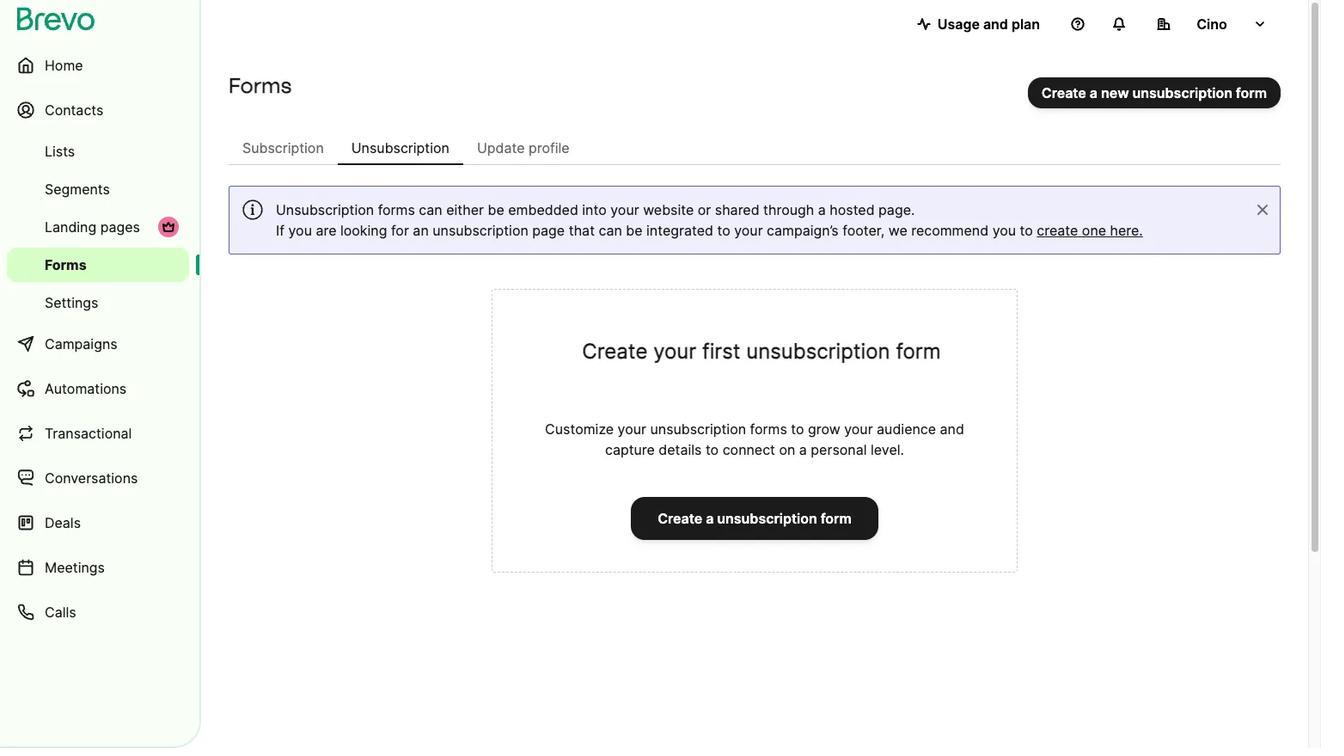 Task type: describe. For each thing, give the bounding box(es) containing it.
profile
[[529, 139, 570, 156]]

subscription link
[[229, 131, 338, 165]]

details
[[659, 441, 702, 458]]

calls link
[[7, 592, 189, 633]]

form for create a new unsubscription form
[[1236, 84, 1267, 101]]

campaigns
[[45, 335, 117, 353]]

audience
[[877, 420, 936, 438]]

conversations link
[[7, 457, 189, 499]]

to right details
[[706, 441, 719, 458]]

customize
[[545, 420, 614, 438]]

to down shared
[[717, 222, 731, 239]]

level.
[[871, 441, 905, 458]]

through
[[764, 201, 815, 218]]

unsubscription up grow
[[747, 339, 891, 364]]

unsubscription inside create a unsubscription form link
[[717, 510, 817, 527]]

to left the create
[[1020, 222, 1033, 239]]

cino
[[1197, 15, 1228, 33]]

unsubscription inside unsubscription forms can either be embedded into your website or shared through a hosted page. if you are looking for an unsubscription page that can be integrated to your campaign's footer, we recommend you to create one here.
[[433, 222, 529, 239]]

recommend
[[912, 222, 989, 239]]

new
[[1101, 84, 1130, 101]]

your down shared
[[735, 222, 763, 239]]

unsubscription for unsubscription
[[351, 139, 450, 156]]

landing
[[45, 218, 97, 236]]

pages
[[100, 218, 140, 236]]

meetings link
[[7, 547, 189, 588]]

create for create a unsubscription form
[[658, 510, 703, 527]]

or
[[698, 201, 711, 218]]

form for create your first unsubscription form
[[896, 339, 941, 364]]

update profile
[[477, 139, 570, 156]]

settings
[[45, 294, 98, 311]]

transactional link
[[7, 413, 189, 454]]

one
[[1082, 222, 1107, 239]]

embedded
[[508, 201, 579, 218]]

create
[[1037, 222, 1079, 239]]

create one here. link
[[1037, 222, 1143, 239]]

cino button
[[1144, 7, 1281, 41]]

an
[[413, 222, 429, 239]]

contacts link
[[7, 89, 189, 131]]

lists
[[45, 143, 75, 160]]

1 vertical spatial forms
[[45, 256, 87, 273]]

update
[[477, 139, 525, 156]]

unsubscription for unsubscription forms can either be embedded into your website or shared through a hosted page. if you are looking for an unsubscription page that can be integrated to your campaign's footer, we recommend you to create one here.
[[276, 201, 374, 218]]

segments
[[45, 181, 110, 198]]

campaign's
[[767, 222, 839, 239]]

lists link
[[7, 134, 189, 169]]

create a new unsubscription form
[[1042, 84, 1267, 101]]

on
[[779, 441, 796, 458]]

page.
[[879, 201, 915, 218]]

forms inside customize your unsubscription forms to grow your audience and capture details to connect on a personal level.
[[750, 420, 787, 438]]

and inside button
[[984, 15, 1009, 33]]

usage and plan button
[[903, 7, 1054, 41]]

usage and plan
[[938, 15, 1040, 33]]

your right into at left
[[611, 201, 639, 218]]

left___rvooi image
[[162, 220, 175, 234]]

conversations
[[45, 469, 138, 487]]

into
[[582, 201, 607, 218]]

2 vertical spatial form
[[821, 510, 852, 527]]

footer,
[[843, 222, 885, 239]]



Task type: locate. For each thing, give the bounding box(es) containing it.
segments link
[[7, 172, 189, 206]]

capture
[[605, 441, 655, 458]]

be right either
[[488, 201, 505, 218]]

personal
[[811, 441, 867, 458]]

create a unsubscription form link
[[631, 497, 879, 540]]

we
[[889, 222, 908, 239]]

unsubscription inside unsubscription link
[[351, 139, 450, 156]]

0 horizontal spatial be
[[488, 201, 505, 218]]

create up the customize
[[582, 339, 648, 364]]

1 vertical spatial and
[[940, 420, 965, 438]]

subscription
[[242, 139, 324, 156]]

website
[[643, 201, 694, 218]]

1 you from the left
[[288, 222, 312, 239]]

create
[[1042, 84, 1087, 101], [582, 339, 648, 364], [658, 510, 703, 527]]

form down "cino" button at top
[[1236, 84, 1267, 101]]

that
[[569, 222, 595, 239]]

usage
[[938, 15, 980, 33]]

0 vertical spatial create
[[1042, 84, 1087, 101]]

form down "personal"
[[821, 510, 852, 527]]

a inside customize your unsubscription forms to grow your audience and capture details to connect on a personal level.
[[800, 441, 807, 458]]

calls
[[45, 604, 76, 621]]

shared
[[715, 201, 760, 218]]

if
[[276, 222, 285, 239]]

1 vertical spatial form
[[896, 339, 941, 364]]

your left first
[[654, 339, 697, 364]]

page
[[533, 222, 565, 239]]

first
[[703, 339, 741, 364]]

1 horizontal spatial forms
[[229, 73, 292, 98]]

contacts
[[45, 101, 103, 119]]

customize your unsubscription forms to grow your audience and capture details to connect on a personal level.
[[545, 420, 965, 458]]

1 vertical spatial unsubscription
[[276, 201, 374, 218]]

to
[[717, 222, 731, 239], [1020, 222, 1033, 239], [791, 420, 804, 438], [706, 441, 719, 458]]

unsubscription
[[351, 139, 450, 156], [276, 201, 374, 218]]

your up "personal"
[[845, 420, 873, 438]]

your up capture
[[618, 420, 647, 438]]

grow
[[808, 420, 841, 438]]

0 horizontal spatial you
[[288, 222, 312, 239]]

1 horizontal spatial create
[[658, 510, 703, 527]]

are
[[316, 222, 337, 239]]

2 horizontal spatial create
[[1042, 84, 1087, 101]]

and right audience
[[940, 420, 965, 438]]

automations link
[[7, 368, 189, 409]]

update profile link
[[463, 131, 584, 165]]

either
[[446, 201, 484, 218]]

0 horizontal spatial forms
[[45, 256, 87, 273]]

to up the "on"
[[791, 420, 804, 438]]

create for create your first unsubscription form
[[582, 339, 648, 364]]

and inside customize your unsubscription forms to grow your audience and capture details to connect on a personal level.
[[940, 420, 965, 438]]

transactional
[[45, 425, 132, 442]]

0 vertical spatial form
[[1236, 84, 1267, 101]]

plan
[[1012, 15, 1040, 33]]

deals link
[[7, 502, 189, 543]]

unsubscription inside create a new unsubscription form link
[[1133, 84, 1233, 101]]

home link
[[7, 45, 189, 86]]

create for create a new unsubscription form
[[1042, 84, 1087, 101]]

0 vertical spatial forms
[[229, 73, 292, 98]]

unsubscription inside unsubscription forms can either be embedded into your website or shared through a hosted page. if you are looking for an unsubscription page that can be integrated to your campaign's footer, we recommend you to create one here.
[[276, 201, 374, 218]]

1 horizontal spatial you
[[993, 222, 1016, 239]]

forms down landing
[[45, 256, 87, 273]]

1 vertical spatial forms
[[750, 420, 787, 438]]

forms
[[229, 73, 292, 98], [45, 256, 87, 273]]

meetings
[[45, 559, 105, 576]]

unsubscription down either
[[433, 222, 529, 239]]

form
[[1236, 84, 1267, 101], [896, 339, 941, 364], [821, 510, 852, 527]]

create your first unsubscription form
[[582, 339, 941, 364]]

0 horizontal spatial create
[[582, 339, 648, 364]]

1 horizontal spatial be
[[626, 222, 643, 239]]

a
[[1090, 84, 1098, 101], [818, 201, 826, 218], [800, 441, 807, 458], [706, 510, 714, 527]]

0 horizontal spatial can
[[419, 201, 443, 218]]

unsubscription down connect
[[717, 510, 817, 527]]

create a new unsubscription form link
[[1028, 77, 1281, 108]]

unsubscription inside customize your unsubscription forms to grow your audience and capture details to connect on a personal level.
[[650, 420, 746, 438]]

create down details
[[658, 510, 703, 527]]

connect
[[723, 441, 776, 458]]

and left plan
[[984, 15, 1009, 33]]

create a unsubscription form
[[658, 510, 852, 527]]

forms
[[378, 201, 415, 218], [750, 420, 787, 438]]

looking
[[340, 222, 387, 239]]

a inside unsubscription forms can either be embedded into your website or shared through a hosted page. if you are looking for an unsubscription page that can be integrated to your campaign's footer, we recommend you to create one here.
[[818, 201, 826, 218]]

1 horizontal spatial can
[[599, 222, 622, 239]]

and
[[984, 15, 1009, 33], [940, 420, 965, 438]]

0 vertical spatial can
[[419, 201, 443, 218]]

integrated
[[647, 222, 714, 239]]

here.
[[1111, 222, 1143, 239]]

unsubscription up 'for'
[[351, 139, 450, 156]]

create left new
[[1042, 84, 1087, 101]]

unsubscription link
[[338, 131, 463, 165]]

home
[[45, 57, 83, 74]]

can down into at left
[[599, 222, 622, 239]]

2 you from the left
[[993, 222, 1016, 239]]

0 vertical spatial and
[[984, 15, 1009, 33]]

0 horizontal spatial and
[[940, 420, 965, 438]]

you right if
[[288, 222, 312, 239]]

forms inside unsubscription forms can either be embedded into your website or shared through a hosted page. if you are looking for an unsubscription page that can be integrated to your campaign's footer, we recommend you to create one here.
[[378, 201, 415, 218]]

unsubscription up are
[[276, 201, 374, 218]]

forms link
[[7, 248, 189, 282]]

unsubscription
[[1133, 84, 1233, 101], [433, 222, 529, 239], [747, 339, 891, 364], [650, 420, 746, 438], [717, 510, 817, 527]]

be left integrated
[[626, 222, 643, 239]]

automations
[[45, 380, 127, 397]]

can up an
[[419, 201, 443, 218]]

campaigns link
[[7, 323, 189, 365]]

for
[[391, 222, 409, 239]]

0 vertical spatial be
[[488, 201, 505, 218]]

landing pages link
[[7, 210, 189, 244]]

0 horizontal spatial forms
[[378, 201, 415, 218]]

you
[[288, 222, 312, 239], [993, 222, 1016, 239]]

1 horizontal spatial and
[[984, 15, 1009, 33]]

unsubscription right new
[[1133, 84, 1233, 101]]

create inside create a unsubscription form link
[[658, 510, 703, 527]]

1 vertical spatial be
[[626, 222, 643, 239]]

hosted
[[830, 201, 875, 218]]

be
[[488, 201, 505, 218], [626, 222, 643, 239]]

unsubscription forms can either be embedded into your website or shared through a hosted page. if you are looking for an unsubscription page that can be integrated to your campaign's footer, we recommend you to create one here.
[[276, 201, 1143, 239]]

you left the create
[[993, 222, 1016, 239]]

forms up subscription link
[[229, 73, 292, 98]]

2 vertical spatial create
[[658, 510, 703, 527]]

0 vertical spatial unsubscription
[[351, 139, 450, 156]]

0 horizontal spatial form
[[821, 510, 852, 527]]

unsubscription up details
[[650, 420, 746, 438]]

landing pages
[[45, 218, 140, 236]]

create inside create a new unsubscription form link
[[1042, 84, 1087, 101]]

settings link
[[7, 285, 189, 320]]

forms up 'for'
[[378, 201, 415, 218]]

1 horizontal spatial forms
[[750, 420, 787, 438]]

forms up the "on"
[[750, 420, 787, 438]]

deals
[[45, 514, 81, 531]]

can
[[419, 201, 443, 218], [599, 222, 622, 239]]

1 horizontal spatial form
[[896, 339, 941, 364]]

2 horizontal spatial form
[[1236, 84, 1267, 101]]

1 vertical spatial create
[[582, 339, 648, 364]]

0 vertical spatial forms
[[378, 201, 415, 218]]

form up audience
[[896, 339, 941, 364]]

1 vertical spatial can
[[599, 222, 622, 239]]

your
[[611, 201, 639, 218], [735, 222, 763, 239], [654, 339, 697, 364], [618, 420, 647, 438], [845, 420, 873, 438]]



Task type: vqa. For each thing, say whether or not it's contained in the screenshot.
grow
yes



